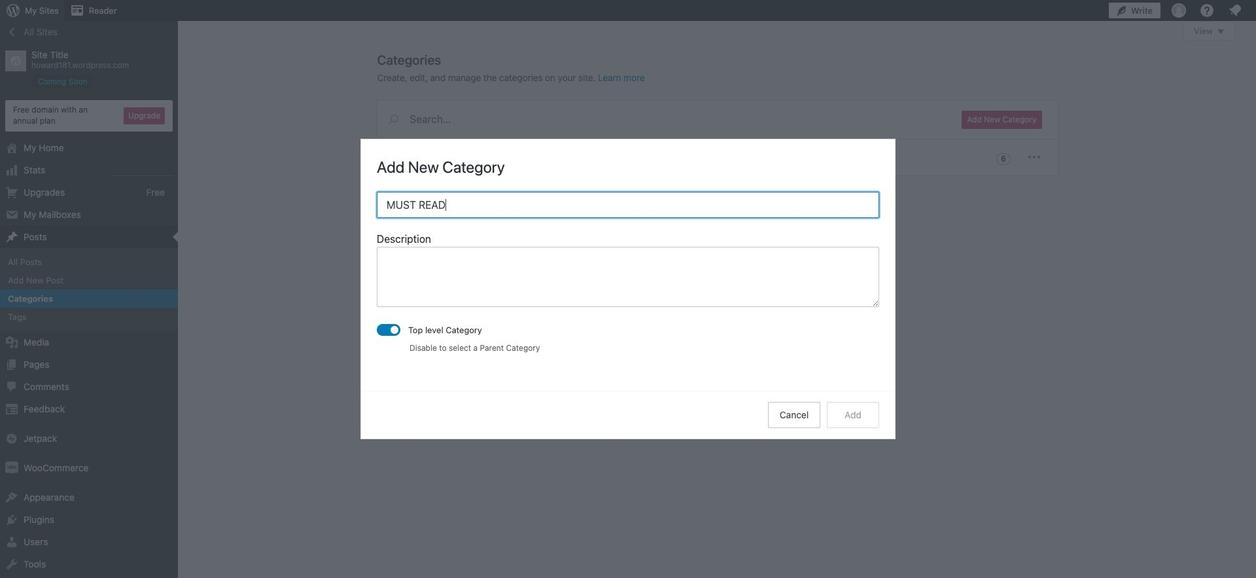 Task type: describe. For each thing, give the bounding box(es) containing it.
highest hourly views 0 image
[[111, 167, 173, 176]]

toggle menu image
[[1027, 149, 1043, 165]]

New Category Name text field
[[377, 192, 880, 218]]

manage your notifications image
[[1228, 3, 1244, 18]]

uncategorized image
[[387, 149, 403, 165]]



Task type: locate. For each thing, give the bounding box(es) containing it.
img image
[[5, 462, 18, 475]]

dialog
[[361, 140, 896, 438]]

update your profile, personal settings, and more image
[[1172, 3, 1188, 18]]

group
[[377, 231, 880, 311]]

closed image
[[1218, 29, 1225, 34]]

main content
[[377, 21, 1236, 176]]

help image
[[1200, 3, 1216, 18]]

None search field
[[377, 100, 947, 138]]

None text field
[[377, 247, 880, 307]]



Task type: vqa. For each thing, say whether or not it's contained in the screenshot.
Learn more link
no



